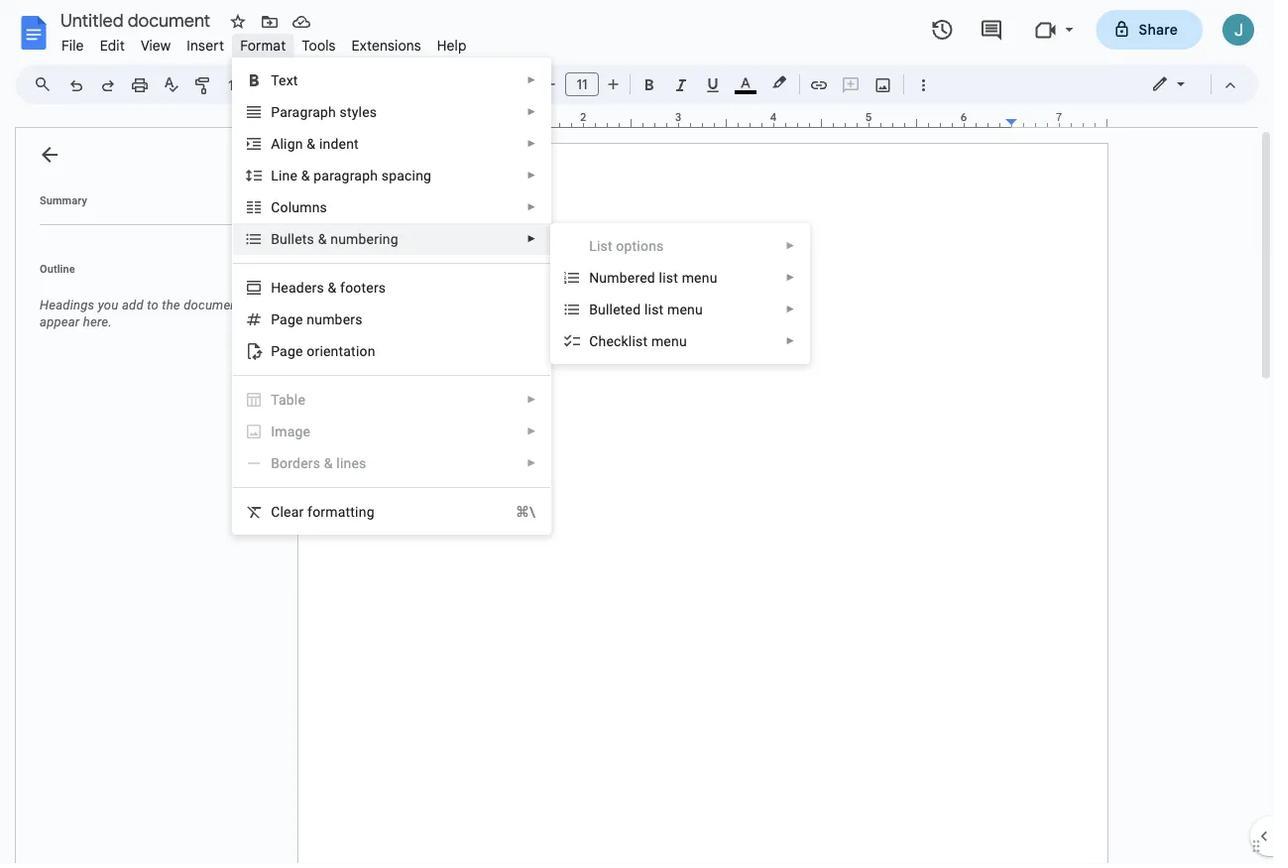 Task type: describe. For each thing, give the bounding box(es) containing it.
table 2 element
[[271, 391, 312, 408]]

main toolbar
[[59, 0, 939, 770]]

a lign & indent
[[271, 135, 359, 152]]

borders & lines menu item
[[245, 453, 537, 473]]

colum n s
[[271, 199, 327, 215]]

share
[[1139, 21, 1178, 38]]

file menu item
[[54, 34, 92, 57]]

view
[[141, 37, 171, 54]]

& for ine
[[301, 167, 310, 184]]

menu bar inside menu bar banner
[[54, 26, 475, 59]]

a
[[271, 135, 280, 152]]

edit menu item
[[92, 34, 133, 57]]

align & indent a element
[[271, 135, 365, 152]]

to
[[147, 298, 159, 312]]

p aragraph styles
[[271, 104, 377, 120]]

► for s
[[527, 201, 537, 213]]

n umbered list menu
[[589, 269, 718, 286]]

n for s
[[312, 199, 320, 215]]

n
[[589, 269, 599, 286]]

c for h
[[589, 333, 599, 349]]

checklist menu h element
[[589, 333, 693, 349]]

► for age
[[527, 426, 537, 437]]

styles
[[340, 104, 377, 120]]

Font size field
[[565, 72, 607, 97]]

share button
[[1097, 10, 1203, 50]]

you
[[98, 298, 119, 312]]

age
[[287, 423, 311, 439]]

extensions menu item
[[344, 34, 429, 57]]

menu bar banner
[[0, 0, 1275, 864]]

umbered
[[599, 269, 656, 286]]

l
[[271, 167, 279, 184]]

► for b ulleted list menu
[[786, 304, 796, 315]]

page orientation 3 element
[[271, 343, 382, 359]]

headings
[[40, 298, 95, 312]]

► for s & numbering
[[527, 233, 537, 245]]

list o ptions
[[589, 238, 664, 254]]

menu containing list
[[551, 0, 811, 729]]

o
[[616, 238, 624, 254]]

page n u mbers
[[271, 311, 363, 327]]

c for lear
[[271, 503, 280, 520]]

headers & footers h element
[[271, 279, 392, 296]]

numbered list menu n element
[[589, 269, 724, 286]]

bulle t s & numbering
[[271, 231, 399, 247]]

indent
[[319, 135, 359, 152]]

► for a lign & indent
[[527, 138, 537, 149]]

list for umbered
[[659, 269, 678, 286]]

ecklist
[[606, 333, 648, 349]]

extensions
[[352, 37, 421, 54]]

left margin image
[[299, 112, 399, 127]]

highlight color image
[[769, 70, 791, 94]]

file
[[62, 37, 84, 54]]

i
[[271, 423, 275, 439]]

borders & lines
[[271, 455, 367, 471]]

s for n
[[320, 199, 327, 215]]

bulle
[[271, 231, 302, 247]]

format
[[240, 37, 286, 54]]

summary heading
[[40, 192, 87, 208]]

text color image
[[735, 70, 757, 94]]

menu for ulleted list menu
[[668, 301, 703, 317]]

Font size text field
[[566, 72, 598, 96]]

⌘\
[[516, 503, 536, 520]]

page for page n u mbers
[[271, 311, 303, 327]]

headings you add to the document will appear here.
[[40, 298, 265, 329]]

table
[[271, 391, 306, 408]]

mode and view toolbar
[[1137, 64, 1247, 104]]

clear formatting c element
[[271, 503, 381, 520]]

help
[[437, 37, 467, 54]]

outline heading
[[16, 261, 286, 289]]

colum
[[271, 199, 312, 215]]

format menu item
[[232, 34, 294, 57]]

► for ecklist menu
[[786, 335, 796, 347]]

mbers
[[323, 311, 363, 327]]

► for p aragraph styles
[[527, 106, 537, 118]]

u
[[315, 311, 323, 327]]

columns n element
[[271, 199, 333, 215]]

list
[[589, 238, 613, 254]]

help menu item
[[429, 34, 475, 57]]

edit
[[100, 37, 125, 54]]

footers
[[340, 279, 386, 296]]

page for page orientation
[[271, 343, 303, 359]]

► for l ine & paragraph spacing
[[527, 170, 537, 181]]

view menu item
[[133, 34, 179, 57]]



Task type: vqa. For each thing, say whether or not it's contained in the screenshot.
plum menu item
no



Task type: locate. For each thing, give the bounding box(es) containing it.
borders & lines q element
[[271, 455, 373, 471]]

formatting
[[308, 503, 375, 520]]

document outline element
[[16, 128, 286, 864]]

1 horizontal spatial c
[[589, 333, 599, 349]]

application containing share
[[0, 0, 1275, 864]]

summary
[[40, 194, 87, 206]]

the
[[162, 298, 180, 312]]

0 vertical spatial list
[[659, 269, 678, 286]]

► for n umbered list menu
[[786, 272, 796, 283]]

list options o element
[[589, 238, 670, 254]]

►
[[527, 74, 537, 86], [527, 106, 537, 118], [527, 138, 537, 149], [527, 170, 537, 181], [527, 201, 537, 213], [527, 233, 537, 245], [786, 240, 796, 251], [786, 272, 796, 283], [786, 304, 796, 315], [786, 335, 796, 347], [527, 394, 537, 405], [527, 426, 537, 437], [527, 457, 537, 469]]

list down n umbered list menu
[[645, 301, 664, 317]]

tools menu item
[[294, 34, 344, 57]]

h
[[271, 279, 281, 296]]

menu
[[551, 0, 811, 729], [232, 58, 552, 535]]

0 vertical spatial menu item
[[589, 236, 796, 256]]

tools
[[302, 37, 336, 54]]

menu item containing i
[[245, 422, 537, 441]]

h eaders & footers
[[271, 279, 386, 296]]

0 vertical spatial menu
[[682, 269, 718, 286]]

ulleted
[[598, 301, 641, 317]]

s for t
[[307, 231, 314, 247]]

& left lines
[[324, 455, 333, 471]]

list up bulleted list menu b element at top
[[659, 269, 678, 286]]

bulleted list menu b element
[[589, 301, 709, 317]]

image m element
[[271, 423, 317, 439]]

line & paragraph spacing l element
[[271, 167, 438, 184]]

Zoom text field
[[223, 71, 271, 99]]

application
[[0, 0, 1275, 864]]

► inside borders & lines menu item
[[527, 457, 537, 469]]

lign
[[280, 135, 303, 152]]

Star checkbox
[[224, 8, 252, 36]]

insert
[[187, 37, 224, 54]]

t
[[302, 231, 307, 247]]

& for lign
[[307, 135, 316, 152]]

c down b
[[589, 333, 599, 349]]

b
[[589, 301, 598, 317]]

c down borders
[[271, 503, 280, 520]]

borders
[[271, 455, 321, 471]]

& right the ine
[[301, 167, 310, 184]]

list for ulleted
[[645, 301, 664, 317]]

0 vertical spatial s
[[320, 199, 327, 215]]

here.
[[83, 314, 112, 329]]

menu bar
[[54, 26, 475, 59]]

paragraph styles p element
[[271, 104, 383, 120]]

c lear formatting
[[271, 503, 375, 520]]

b ulleted list menu
[[589, 301, 703, 317]]

Rename text field
[[54, 8, 222, 32]]

paragraph
[[314, 167, 378, 184]]

p
[[271, 104, 280, 120]]

n for u
[[307, 311, 315, 327]]

page numbers u element
[[271, 311, 369, 327]]

document
[[184, 298, 242, 312]]

menu item down table menu item
[[245, 422, 537, 441]]

page
[[271, 311, 303, 327], [271, 343, 303, 359]]

lines
[[337, 455, 367, 471]]

page left u
[[271, 311, 303, 327]]

ine
[[279, 167, 298, 184]]

menu containing text
[[232, 58, 552, 535]]

s right colum
[[320, 199, 327, 215]]

2 vertical spatial menu
[[652, 333, 687, 349]]

menu item up numbered list menu n element
[[589, 236, 796, 256]]

1 horizontal spatial s
[[320, 199, 327, 215]]

menu item containing list
[[589, 236, 796, 256]]

will
[[245, 298, 265, 312]]

& right lign at the top left of the page
[[307, 135, 316, 152]]

1 vertical spatial page
[[271, 343, 303, 359]]

1 vertical spatial list
[[645, 301, 664, 317]]

page orientation
[[271, 343, 376, 359]]

s right bulle
[[307, 231, 314, 247]]

text s element
[[271, 72, 304, 88]]

i m age
[[271, 423, 311, 439]]

menu item
[[589, 236, 796, 256], [245, 422, 537, 441]]

& right eaders at the top of the page
[[328, 279, 337, 296]]

& right t
[[318, 231, 327, 247]]

menu for umbered list menu
[[682, 269, 718, 286]]

spacing
[[382, 167, 432, 184]]

list
[[659, 269, 678, 286], [645, 301, 664, 317]]

menu up bulleted list menu b element at top
[[682, 269, 718, 286]]

⌘backslash element
[[492, 502, 536, 522]]

add
[[122, 298, 144, 312]]

menu down bulleted list menu b element at top
[[652, 333, 687, 349]]

1 vertical spatial n
[[307, 311, 315, 327]]

n up bulle t s & numbering
[[312, 199, 320, 215]]

numbering
[[331, 231, 399, 247]]

lear
[[280, 503, 304, 520]]

0 vertical spatial c
[[589, 333, 599, 349]]

0 vertical spatial page
[[271, 311, 303, 327]]

m
[[275, 423, 287, 439]]

► inside table menu item
[[527, 394, 537, 405]]

0 horizontal spatial s
[[307, 231, 314, 247]]

n
[[312, 199, 320, 215], [307, 311, 315, 327]]

insert menu item
[[179, 34, 232, 57]]

aragraph
[[280, 104, 336, 120]]

1 horizontal spatial menu item
[[589, 236, 796, 256]]

menu bar containing file
[[54, 26, 475, 59]]

h
[[599, 333, 606, 349]]

eaders
[[281, 279, 324, 296]]

insert image image
[[872, 70, 895, 98]]

table menu item
[[245, 390, 537, 410]]

text
[[271, 72, 298, 88]]

1 vertical spatial menu
[[668, 301, 703, 317]]

right margin image
[[1007, 112, 1107, 127]]

2 page from the top
[[271, 343, 303, 359]]

Menus field
[[25, 70, 68, 98]]

menu down numbered list menu n element
[[668, 301, 703, 317]]

appear
[[40, 314, 80, 329]]

0 horizontal spatial menu item
[[245, 422, 537, 441]]

0 vertical spatial n
[[312, 199, 320, 215]]

n left the mbers
[[307, 311, 315, 327]]

1 vertical spatial c
[[271, 503, 280, 520]]

c h ecklist menu
[[589, 333, 687, 349]]

s
[[320, 199, 327, 215], [307, 231, 314, 247]]

ptions
[[624, 238, 664, 254]]

Zoom field
[[220, 70, 295, 100]]

1 page from the top
[[271, 311, 303, 327]]

1 vertical spatial s
[[307, 231, 314, 247]]

& for eaders
[[328, 279, 337, 296]]

l ine & paragraph spacing
[[271, 167, 432, 184]]

menu
[[682, 269, 718, 286], [668, 301, 703, 317], [652, 333, 687, 349]]

bullets & numbering t element
[[271, 231, 404, 247]]

& inside menu item
[[324, 455, 333, 471]]

1 vertical spatial menu item
[[245, 422, 537, 441]]

&
[[307, 135, 316, 152], [301, 167, 310, 184], [318, 231, 327, 247], [328, 279, 337, 296], [324, 455, 333, 471]]

0 horizontal spatial c
[[271, 503, 280, 520]]

c
[[589, 333, 599, 349], [271, 503, 280, 520]]

orientation
[[307, 343, 376, 359]]

outline
[[40, 262, 75, 275]]

page down page n u mbers
[[271, 343, 303, 359]]



